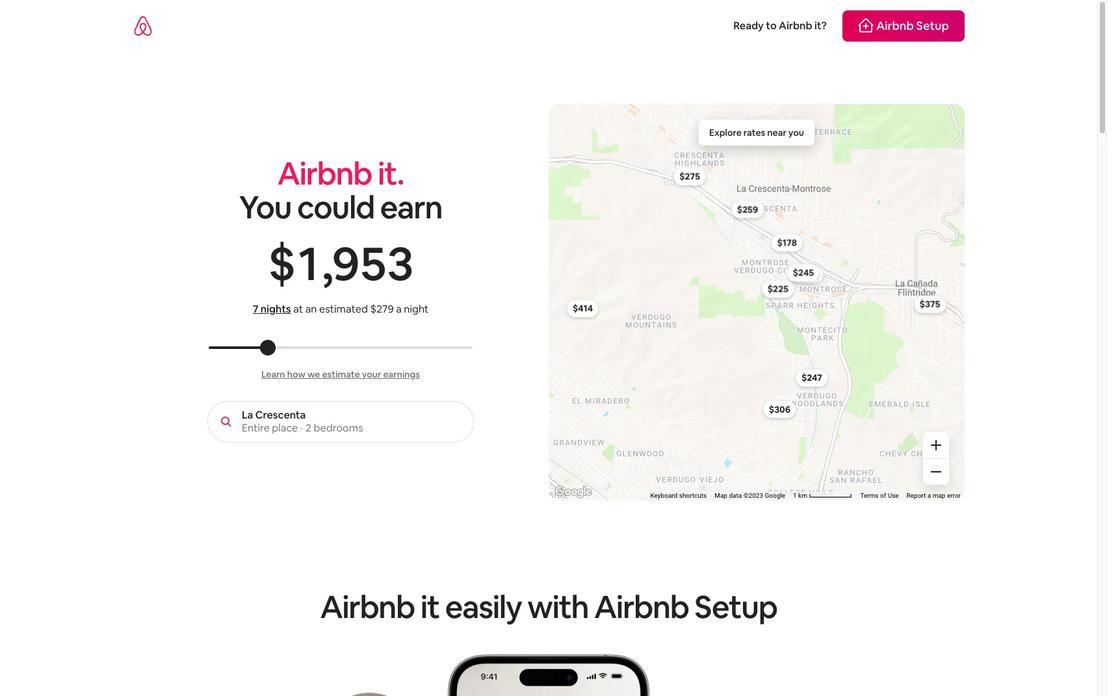 Task type: vqa. For each thing, say whether or not it's contained in the screenshot.
the map
yes



Task type: locate. For each thing, give the bounding box(es) containing it.
$225
[[797, 269, 818, 281], [768, 283, 789, 295]]

zoom out image
[[931, 467, 942, 477]]

you
[[239, 187, 291, 228]]

1 horizontal spatial a
[[928, 492, 931, 499]]

setup
[[917, 18, 949, 33]]

7 nights button
[[253, 302, 291, 317]]

$178 button
[[771, 234, 803, 252]]

0 vertical spatial 1
[[299, 233, 317, 294]]

0 horizontal spatial $225
[[768, 283, 789, 295]]

google
[[765, 492, 786, 499]]

a smiling superhost in the airbnb app. text informs us that her name is myranda, she has three years' experience hosting in little rock, and her airbnb rating is 4.96 stars out of 5. image
[[133, 652, 965, 696], [133, 652, 965, 696]]

ready to airbnb it?
[[734, 19, 827, 33]]

a right $279
[[396, 302, 402, 316]]

1 left ,
[[299, 233, 317, 294]]

report a map error link
[[907, 492, 961, 499]]

airbnb it easily with airbnb setup
[[320, 587, 777, 628]]

nights
[[261, 302, 291, 316]]

$225 button
[[791, 266, 824, 284], [762, 280, 795, 298]]

$275
[[680, 171, 700, 183]]

0 horizontal spatial 1
[[299, 233, 317, 294]]

rates
[[744, 127, 766, 139]]

estimate
[[322, 369, 360, 380]]

$247 button
[[796, 369, 828, 387]]

learn how we estimate your earnings button
[[261, 369, 420, 380]]

terms of use link
[[861, 492, 899, 499]]

1 vertical spatial a
[[928, 492, 931, 499]]

data
[[729, 492, 742, 499]]

1 horizontal spatial 1
[[793, 492, 797, 499]]

zoom in image
[[931, 440, 942, 451]]

entire
[[242, 421, 270, 435]]

1 km button
[[789, 492, 857, 501]]

airbnb
[[877, 18, 914, 33], [779, 19, 813, 33], [277, 153, 372, 194], [320, 587, 415, 628]]

la
[[242, 408, 253, 422]]

a
[[396, 302, 402, 316], [928, 492, 931, 499]]

1
[[299, 233, 317, 294], [793, 492, 797, 499]]

airbnb inside airbnb it. you could earn
[[277, 153, 372, 194]]

$306 button
[[763, 400, 797, 419]]

report
[[907, 492, 926, 499]]

error
[[947, 492, 961, 499]]

0 horizontal spatial a
[[396, 302, 402, 316]]

0 vertical spatial $225
[[797, 269, 818, 281]]

km
[[799, 492, 808, 499]]

keyboard shortcuts
[[651, 492, 707, 499]]

a left the map
[[928, 492, 931, 499]]

9
[[333, 233, 359, 294]]

airbnb for airbnb it easily with airbnb setup
[[320, 587, 415, 628]]

1 vertical spatial 1
[[793, 492, 797, 499]]

1 left km
[[793, 492, 797, 499]]

$414
[[573, 303, 593, 315]]

2
[[306, 421, 312, 435]]

$279
[[370, 302, 394, 316]]

an
[[305, 302, 317, 316]]

3
[[387, 233, 412, 294]]

1 km
[[793, 492, 809, 499]]

$225 button down $245
[[762, 280, 795, 298]]

None range field
[[209, 347, 473, 349]]

crescenta
[[255, 408, 306, 422]]

airbnb setup
[[594, 587, 777, 628]]

you
[[789, 127, 804, 139]]

5
[[360, 233, 385, 294]]

airbnb it. you could earn
[[239, 153, 442, 228]]

$245
[[793, 267, 814, 279]]

$245 button
[[787, 264, 820, 282]]

$414 button
[[567, 300, 599, 318]]

earnings
[[383, 369, 420, 380]]

near
[[768, 127, 787, 139]]

·
[[301, 421, 303, 435]]

could
[[297, 187, 374, 228]]

airbnb for airbnb setup
[[877, 18, 914, 33]]

report a map error
[[907, 492, 961, 499]]

to
[[766, 19, 777, 33]]

map data ©2023 google
[[715, 492, 786, 499]]

$225 down $245 button in the top right of the page
[[768, 283, 789, 295]]

keyboard shortcuts button
[[651, 492, 707, 501]]

place
[[272, 421, 298, 435]]

explore
[[709, 127, 742, 139]]

at
[[293, 302, 303, 316]]

airbnb setup
[[877, 18, 949, 33]]

1 vertical spatial $225
[[768, 283, 789, 295]]

map
[[715, 492, 728, 499]]

$225 down $178
[[797, 269, 818, 281]]

bedrooms
[[314, 421, 363, 435]]

use
[[888, 492, 899, 499]]



Task type: describe. For each thing, give the bounding box(es) containing it.
easily
[[445, 587, 522, 628]]

7 nights at an estimated $279 a night
[[253, 302, 429, 316]]

terms
[[861, 492, 879, 499]]

it
[[421, 587, 439, 628]]

learn
[[261, 369, 285, 380]]

we
[[308, 369, 320, 380]]

$275 button
[[674, 168, 706, 186]]

$306
[[769, 404, 791, 415]]

with
[[528, 587, 589, 628]]

$375
[[920, 299, 941, 310]]

learn how we estimate your earnings
[[261, 369, 420, 380]]

airbnb homepage image
[[133, 16, 153, 36]]

0 vertical spatial a
[[396, 302, 402, 316]]

$247
[[802, 372, 823, 384]]

explore rates near you
[[709, 127, 804, 139]]

$259
[[737, 204, 758, 215]]

$259 button
[[731, 200, 764, 219]]

of
[[880, 492, 886, 499]]

explore rates near you button
[[699, 120, 815, 146]]

airbnb setup link
[[843, 10, 965, 42]]

it?
[[815, 19, 827, 33]]

$178
[[777, 237, 797, 249]]

it.
[[378, 153, 404, 194]]

$ 1 , 9 5 3
[[268, 233, 412, 294]]

1 inside button
[[793, 492, 797, 499]]

how
[[287, 369, 306, 380]]

earn
[[380, 187, 442, 228]]

$225 button down $178
[[791, 266, 824, 284]]

airbnb for airbnb it. you could earn
[[277, 153, 372, 194]]

your
[[362, 369, 381, 380]]

1 horizontal spatial $225
[[797, 269, 818, 281]]

$375 button
[[914, 295, 947, 314]]

terms of use
[[861, 492, 899, 499]]

map region
[[535, 0, 1035, 661]]

google image
[[552, 484, 595, 501]]

la crescenta entire place · 2 bedrooms
[[242, 408, 363, 435]]

night
[[404, 302, 429, 316]]

©2023
[[744, 492, 763, 499]]

7
[[253, 302, 258, 316]]

ready
[[734, 19, 764, 33]]

$
[[268, 233, 294, 294]]

estimated
[[319, 302, 368, 316]]

keyboard
[[651, 492, 678, 499]]

,
[[322, 233, 332, 294]]

map
[[933, 492, 946, 499]]

shortcuts
[[679, 492, 707, 499]]



